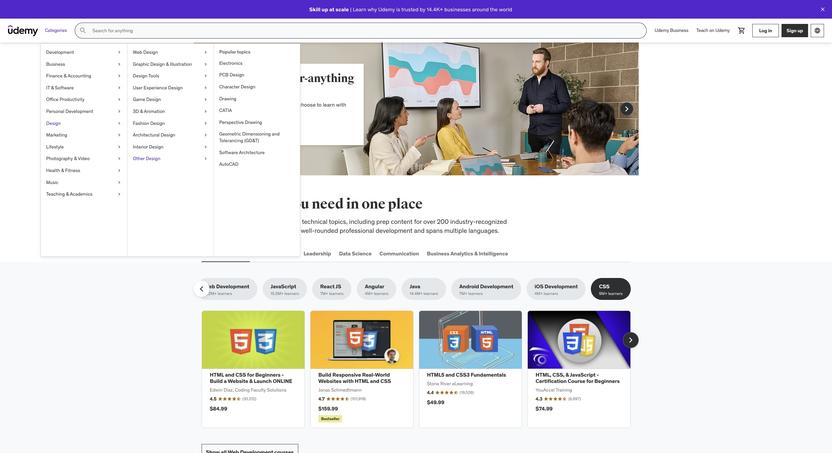 Task type: vqa. For each thing, say whether or not it's contained in the screenshot.


Task type: locate. For each thing, give the bounding box(es) containing it.
1 vertical spatial javascript
[[570, 372, 596, 378]]

web inside button
[[203, 250, 214, 257]]

xsmall image for design tools
[[203, 73, 208, 79]]

design down animation
[[150, 120, 165, 126]]

0 horizontal spatial javascript
[[271, 283, 297, 290]]

4 learners from the left
[[374, 291, 389, 296]]

up for sign
[[798, 27, 804, 33]]

html5 and css3 fundamentals
[[427, 372, 507, 378]]

business down spans
[[427, 250, 450, 257]]

1 horizontal spatial -
[[597, 372, 599, 378]]

xsmall image inside "office productivity" link
[[117, 97, 122, 103]]

development up 12.2m+
[[216, 283, 250, 290]]

in up the including
[[346, 196, 359, 213]]

0 vertical spatial skills
[[247, 196, 283, 213]]

development inside ios development 4m+ learners
[[545, 283, 578, 290]]

web up 12.2m+
[[204, 283, 215, 290]]

1 learners from the left
[[218, 291, 232, 296]]

0 horizontal spatial it
[[46, 85, 50, 91]]

xsmall image for game design
[[203, 97, 208, 103]]

html left world
[[355, 378, 369, 385]]

& right analytics
[[475, 250, 478, 257]]

javascript inside html, css, & javascript - certification course for beginners
[[570, 372, 596, 378]]

xsmall image inside user experience design link
[[203, 85, 208, 91]]

0 vertical spatial why
[[368, 6, 377, 13]]

beginners inside html and css for beginners - build a website & launch online
[[255, 372, 281, 378]]

xsmall image inside the teaching & academics link
[[117, 191, 122, 198]]

web down certifications,
[[203, 250, 214, 257]]

|
[[350, 6, 352, 13]]

xsmall image inside 3d & animation link
[[203, 108, 208, 115]]

design down the architectural design
[[149, 144, 164, 150]]

1 vertical spatial why
[[236, 101, 245, 108]]

business left teach on the top of the page
[[671, 27, 689, 33]]

html inside build responsive real-world websites with html and css
[[355, 378, 369, 385]]

personal development link
[[41, 106, 127, 118]]

to up supports
[[295, 218, 301, 226]]

web development button
[[202, 246, 250, 262]]

development for ios development 4m+ learners
[[545, 283, 578, 290]]

xsmall image for design
[[117, 120, 122, 127]]

0 horizontal spatial why
[[236, 101, 245, 108]]

0 horizontal spatial 7m+
[[320, 291, 328, 296]]

0 vertical spatial carousel element
[[194, 43, 639, 176]]

java 14.4m+ learners
[[410, 283, 438, 296]]

with right learn
[[336, 101, 346, 108]]

interior
[[133, 144, 148, 150]]

why right the learn
[[368, 6, 377, 13]]

xsmall image inside 'it & software' link
[[117, 85, 122, 91]]

1 horizontal spatial for
[[415, 218, 422, 226]]

learners inside java 14.4m+ learners
[[424, 291, 438, 296]]

0 horizontal spatial to
[[295, 218, 301, 226]]

carousel element containing html and css for beginners - build a website & launch online
[[202, 311, 639, 429]]

1 vertical spatial drawing
[[245, 119, 262, 125]]

business inside button
[[427, 250, 450, 257]]

& left launch
[[249, 378, 253, 385]]

1 7m+ from the left
[[320, 291, 328, 296]]

design inside 'link'
[[143, 49, 158, 55]]

1 vertical spatial in
[[346, 196, 359, 213]]

javascript
[[271, 283, 297, 290], [570, 372, 596, 378]]

personal
[[46, 108, 64, 114]]

angular 4m+ learners
[[365, 283, 389, 296]]

design for interior design
[[149, 144, 164, 150]]

1 horizontal spatial javascript
[[570, 372, 596, 378]]

1 vertical spatial a
[[224, 378, 227, 385]]

java
[[410, 283, 421, 290]]

geometric dimensioning and tolerancing (gd&t)
[[219, 131, 280, 144]]

4m+ inside ios development 4m+ learners
[[535, 291, 543, 296]]

0 vertical spatial with
[[336, 101, 346, 108]]

why inside build ready-for-anything teams see why leading organizations choose to learn with udemy business.
[[236, 101, 245, 108]]

0 horizontal spatial the
[[224, 196, 245, 213]]

xsmall image for music
[[117, 179, 122, 186]]

1 vertical spatial software
[[219, 149, 238, 155]]

a
[[251, 126, 254, 132], [224, 378, 227, 385]]

for inside html and css for beginners - build a website & launch online
[[247, 372, 254, 378]]

perspective drawing link
[[214, 117, 300, 128]]

- right course
[[597, 372, 599, 378]]

development down categories dropdown button
[[46, 49, 74, 55]]

1 horizontal spatial build
[[226, 71, 254, 85]]

7m+ down "android"
[[460, 291, 468, 296]]

design up character design
[[230, 72, 245, 78]]

css left launch
[[236, 372, 246, 378]]

design down interior design
[[146, 156, 161, 162]]

up right sign
[[798, 27, 804, 33]]

learners inside react js 7m+ learners
[[329, 291, 344, 296]]

1 horizontal spatial the
[[490, 6, 498, 13]]

- inside html, css, & javascript - certification course for beginners
[[597, 372, 599, 378]]

build inside build responsive real-world websites with html and css
[[319, 372, 332, 378]]

character
[[219, 84, 240, 90]]

xsmall image inside design link
[[117, 120, 122, 127]]

xsmall image inside music link
[[117, 179, 122, 186]]

fundamentals
[[471, 372, 507, 378]]

0 vertical spatial the
[[490, 6, 498, 13]]

xsmall image for graphic design & illustration
[[203, 61, 208, 68]]

productivity
[[60, 97, 85, 103]]

0 vertical spatial it
[[46, 85, 50, 91]]

all
[[202, 196, 221, 213]]

build inside build ready-for-anything teams see why leading organizations choose to learn with udemy business.
[[226, 71, 254, 85]]

design up tools
[[150, 61, 165, 67]]

2 vertical spatial business
[[427, 250, 450, 257]]

7m+ inside react js 7m+ learners
[[320, 291, 328, 296]]

& right finance
[[64, 73, 67, 79]]

xsmall image for architectural design
[[203, 132, 208, 139]]

development
[[46, 49, 74, 55], [65, 108, 93, 114], [215, 250, 249, 257], [216, 283, 250, 290], [481, 283, 514, 290], [545, 283, 578, 290]]

electronics link
[[214, 57, 300, 69]]

0 horizontal spatial -
[[282, 372, 284, 378]]

development right ios
[[545, 283, 578, 290]]

1 vertical spatial skills
[[279, 218, 294, 226]]

communication button
[[379, 246, 421, 262]]

xsmall image inside development link
[[117, 49, 122, 56]]

design down fashion design link
[[161, 132, 175, 138]]

the left world
[[490, 6, 498, 13]]

up left at
[[322, 6, 328, 13]]

1 vertical spatial with
[[343, 378, 354, 385]]

2 vertical spatial web
[[204, 283, 215, 290]]

development down "office productivity" link
[[65, 108, 93, 114]]

0 vertical spatial javascript
[[271, 283, 297, 290]]

design
[[143, 49, 158, 55], [150, 61, 165, 67], [230, 72, 245, 78], [133, 73, 148, 79], [241, 84, 256, 90], [168, 85, 183, 91], [146, 97, 161, 103], [46, 120, 61, 126], [150, 120, 165, 126], [161, 132, 175, 138], [149, 144, 164, 150], [146, 156, 161, 162]]

marketing
[[46, 132, 67, 138]]

finance & accounting
[[46, 73, 91, 79]]

with
[[336, 101, 346, 108], [343, 378, 354, 385]]

all the skills you need in one place
[[202, 196, 423, 213]]

skills inside covering critical workplace skills to technical topics, including prep content for over 200 industry-recognized certifications, our catalog supports well-rounded professional development and spans multiple languages.
[[279, 218, 294, 226]]

photography & video
[[46, 156, 90, 162]]

& right teaching
[[66, 191, 69, 197]]

design down the pcb design link
[[241, 84, 256, 90]]

0 horizontal spatial 4m+
[[365, 291, 373, 296]]

user
[[133, 85, 143, 91]]

why
[[368, 6, 377, 13], [236, 101, 245, 108]]

xsmall image inside finance & accounting link
[[117, 73, 122, 79]]

with right websites
[[343, 378, 354, 385]]

graphic
[[133, 61, 149, 67]]

it inside button
[[257, 250, 261, 257]]

for left over
[[415, 218, 422, 226]]

fitness
[[65, 168, 80, 174]]

7m+ for react js
[[320, 291, 328, 296]]

xsmall image for personal development
[[117, 108, 122, 115]]

design for fashion design
[[150, 120, 165, 126]]

0 horizontal spatial a
[[224, 378, 227, 385]]

0 vertical spatial in
[[769, 27, 773, 33]]

1 vertical spatial next image
[[626, 335, 637, 346]]

design up graphic
[[143, 49, 158, 55]]

xsmall image inside health & fitness link
[[117, 168, 122, 174]]

0 horizontal spatial for
[[247, 372, 254, 378]]

development down certifications,
[[215, 250, 249, 257]]

the up critical
[[224, 196, 245, 213]]

1 horizontal spatial 7m+
[[460, 291, 468, 296]]

& inside 3d & animation link
[[140, 108, 143, 114]]

0 horizontal spatial drawing
[[219, 96, 237, 102]]

javascript 15.5m+ learners
[[271, 283, 299, 296]]

1 vertical spatial carousel element
[[202, 311, 639, 429]]

design for pcb design
[[230, 72, 245, 78]]

teach
[[697, 27, 709, 33]]

2 horizontal spatial build
[[319, 372, 332, 378]]

css inside css 9m+ learners
[[600, 283, 610, 290]]

development for personal development
[[65, 108, 93, 114]]

design for architectural design
[[161, 132, 175, 138]]

html left website
[[210, 372, 224, 378]]

well-
[[301, 227, 315, 235]]

video
[[78, 156, 90, 162]]

2 horizontal spatial business
[[671, 27, 689, 33]]

course
[[568, 378, 586, 385]]

4m+ down ios
[[535, 291, 543, 296]]

architecture
[[239, 149, 265, 155]]

beginners
[[255, 372, 281, 378], [595, 378, 620, 385]]

1 horizontal spatial in
[[769, 27, 773, 33]]

why for |
[[368, 6, 377, 13]]

xsmall image for other design
[[203, 156, 208, 162]]

1 4m+ from the left
[[365, 291, 373, 296]]

1 horizontal spatial beginners
[[595, 378, 620, 385]]

world
[[500, 6, 513, 13]]

experience
[[144, 85, 167, 91]]

drawing down character
[[219, 96, 237, 102]]

1 horizontal spatial up
[[798, 27, 804, 33]]

photography
[[46, 156, 73, 162]]

1 horizontal spatial software
[[219, 149, 238, 155]]

graphic design & illustration link
[[128, 58, 214, 70]]

0 vertical spatial a
[[251, 126, 254, 132]]

2 7m+ from the left
[[460, 291, 468, 296]]

xsmall image
[[117, 49, 122, 56], [203, 61, 208, 68], [117, 73, 122, 79], [203, 85, 208, 91], [117, 97, 122, 103], [203, 97, 208, 103], [117, 120, 122, 127], [117, 144, 122, 150], [203, 144, 208, 150], [117, 191, 122, 198]]

css right real-
[[381, 378, 391, 385]]

software up office productivity
[[55, 85, 74, 91]]

certifications
[[262, 250, 296, 257]]

web inside 'link'
[[133, 49, 142, 55]]

1 horizontal spatial css
[[381, 378, 391, 385]]

& inside html and css for beginners - build a website & launch online
[[249, 378, 253, 385]]

1 vertical spatial business
[[46, 61, 65, 67]]

2 horizontal spatial for
[[587, 378, 594, 385]]

business up finance
[[46, 61, 65, 67]]

professional
[[340, 227, 374, 235]]

xsmall image inside fashion design link
[[203, 120, 208, 127]]

other design link
[[128, 153, 214, 165]]

autocad link
[[214, 159, 300, 170]]

-
[[282, 372, 284, 378], [597, 372, 599, 378]]

& up office
[[51, 85, 54, 91]]

dimensioning
[[242, 131, 271, 137]]

0 horizontal spatial beginners
[[255, 372, 281, 378]]

7m+ for android development
[[460, 291, 468, 296]]

carousel element
[[194, 43, 639, 176], [202, 311, 639, 429]]

xsmall image for marketing
[[117, 132, 122, 139]]

xsmall image inside graphic design & illustration link
[[203, 61, 208, 68]]

software up autocad
[[219, 149, 238, 155]]

shopping cart with 0 items image
[[738, 27, 746, 35]]

sign
[[787, 27, 797, 33]]

development right "android"
[[481, 283, 514, 290]]

xsmall image for lifestyle
[[117, 144, 122, 150]]

why right see
[[236, 101, 245, 108]]

xsmall image inside web design 'link'
[[203, 49, 208, 56]]

1 horizontal spatial html
[[355, 378, 369, 385]]

javascript right css, at the bottom
[[570, 372, 596, 378]]

beginners right course
[[595, 378, 620, 385]]

xsmall image inside the lifestyle link
[[117, 144, 122, 150]]

& inside the teaching & academics link
[[66, 191, 69, 197]]

css up '9m+'
[[600, 283, 610, 290]]

1 horizontal spatial business
[[427, 250, 450, 257]]

1 horizontal spatial 4m+
[[535, 291, 543, 296]]

skills up supports
[[279, 218, 294, 226]]

it left certifications
[[257, 250, 261, 257]]

udemy image
[[8, 25, 38, 36]]

1 vertical spatial to
[[295, 218, 301, 226]]

0 horizontal spatial software
[[55, 85, 74, 91]]

organizations
[[265, 101, 297, 108]]

xsmall image inside design tools link
[[203, 73, 208, 79]]

&
[[166, 61, 169, 67], [64, 73, 67, 79], [51, 85, 54, 91], [140, 108, 143, 114], [74, 156, 77, 162], [61, 168, 64, 174], [66, 191, 69, 197], [475, 250, 478, 257], [566, 372, 570, 378], [249, 378, 253, 385]]

2 4m+ from the left
[[535, 291, 543, 296]]

3 learners from the left
[[329, 291, 344, 296]]

1 - from the left
[[282, 372, 284, 378]]

leadership button
[[303, 246, 333, 262]]

& right "health"
[[61, 168, 64, 174]]

0 horizontal spatial build
[[210, 378, 223, 385]]

1 vertical spatial web
[[203, 250, 214, 257]]

0 vertical spatial web
[[133, 49, 142, 55]]

choose a language image
[[815, 27, 822, 34]]

javascript up 15.5m+ at left bottom
[[271, 283, 297, 290]]

& inside health & fitness link
[[61, 168, 64, 174]]

for inside html, css, & javascript - certification course for beginners
[[587, 378, 594, 385]]

skill
[[310, 6, 321, 13]]

demo
[[255, 126, 269, 132]]

html inside html and css for beginners - build a website & launch online
[[210, 372, 224, 378]]

3d & animation
[[133, 108, 165, 114]]

- right launch
[[282, 372, 284, 378]]

drawing
[[219, 96, 237, 102], [245, 119, 262, 125]]

& inside business analytics & intelligence button
[[475, 250, 478, 257]]

xsmall image
[[203, 49, 208, 56], [117, 61, 122, 68], [203, 73, 208, 79], [117, 85, 122, 91], [117, 108, 122, 115], [203, 108, 208, 115], [203, 120, 208, 127], [117, 132, 122, 139], [203, 132, 208, 139], [117, 156, 122, 162], [203, 156, 208, 162], [117, 168, 122, 174], [117, 179, 122, 186]]

prep
[[377, 218, 390, 226]]

next image
[[622, 104, 633, 114], [626, 335, 637, 346]]

perspective drawing
[[219, 119, 262, 125]]

0 horizontal spatial css
[[236, 372, 246, 378]]

submit search image
[[79, 27, 87, 35]]

xsmall image inside interior design link
[[203, 144, 208, 150]]

7m+ inside android development 7m+ learners
[[460, 291, 468, 296]]

request
[[230, 126, 250, 132]]

it for it & software
[[46, 85, 50, 91]]

development for web development
[[215, 250, 249, 257]]

design for graphic design & illustration
[[150, 61, 165, 67]]

8 learners from the left
[[609, 291, 623, 296]]

teaching & academics
[[46, 191, 93, 197]]

1 vertical spatial it
[[257, 250, 261, 257]]

for right course
[[587, 378, 594, 385]]

xsmall image for photography & video
[[117, 156, 122, 162]]

& right 3d
[[140, 108, 143, 114]]

it & software
[[46, 85, 74, 91]]

& left "video"
[[74, 156, 77, 162]]

teams
[[226, 85, 257, 99]]

development inside button
[[215, 250, 249, 257]]

xsmall image inside architectural design link
[[203, 132, 208, 139]]

for left online
[[247, 372, 254, 378]]

to left learn
[[317, 101, 322, 108]]

skills
[[247, 196, 283, 213], [279, 218, 294, 226]]

1 vertical spatial up
[[798, 27, 804, 33]]

catia
[[219, 107, 232, 113]]

electronics
[[219, 60, 243, 66]]

html, css, & javascript - certification course for beginners link
[[536, 372, 620, 385]]

0 horizontal spatial business
[[46, 61, 65, 67]]

0 horizontal spatial up
[[322, 6, 328, 13]]

xsmall image for teaching & academics
[[117, 191, 122, 198]]

fashion design link
[[128, 118, 214, 129]]

0 horizontal spatial html
[[210, 372, 224, 378]]

1 horizontal spatial why
[[368, 6, 377, 13]]

& down web design 'link'
[[166, 61, 169, 67]]

technical
[[302, 218, 328, 226]]

development for web development 12.2m+ learners
[[216, 283, 250, 290]]

xsmall image inside game design link
[[203, 97, 208, 103]]

0 vertical spatial to
[[317, 101, 322, 108]]

& right css, at the bottom
[[566, 372, 570, 378]]

in right log
[[769, 27, 773, 33]]

learners inside angular 4m+ learners
[[374, 291, 389, 296]]

2 learners from the left
[[285, 291, 299, 296]]

previous image
[[196, 284, 207, 295]]

pcb
[[219, 72, 229, 78]]

0 vertical spatial drawing
[[219, 96, 237, 102]]

xsmall image inside business link
[[117, 61, 122, 68]]

learners
[[218, 291, 232, 296], [285, 291, 299, 296], [329, 291, 344, 296], [374, 291, 389, 296], [424, 291, 438, 296], [469, 291, 483, 296], [544, 291, 559, 296], [609, 291, 623, 296]]

and inside geometric dimensioning and tolerancing (gd&t)
[[272, 131, 280, 137]]

build inside html and css for beginners - build a website & launch online
[[210, 378, 223, 385]]

7m+ down react
[[320, 291, 328, 296]]

1 horizontal spatial it
[[257, 250, 261, 257]]

leadership
[[304, 250, 331, 257]]

geometric
[[219, 131, 241, 137]]

and inside covering critical workplace skills to technical topics, including prep content for over 200 industry-recognized certifications, our catalog supports well-rounded professional development and spans multiple languages.
[[414, 227, 425, 235]]

you
[[286, 196, 310, 213]]

web up graphic
[[133, 49, 142, 55]]

1 horizontal spatial a
[[251, 126, 254, 132]]

xsmall image inside marketing link
[[117, 132, 122, 139]]

7m+
[[320, 291, 328, 296], [460, 291, 468, 296]]

skills up workplace at top left
[[247, 196, 283, 213]]

12.2m+
[[204, 291, 217, 296]]

7 learners from the left
[[544, 291, 559, 296]]

1 vertical spatial the
[[224, 196, 245, 213]]

sign up link
[[782, 24, 809, 37]]

0 vertical spatial up
[[322, 6, 328, 13]]

beginners inside html, css, & javascript - certification course for beginners
[[595, 378, 620, 385]]

1 horizontal spatial drawing
[[245, 119, 262, 125]]

1 horizontal spatial to
[[317, 101, 322, 108]]

4m+ down angular
[[365, 291, 373, 296]]

design up animation
[[146, 97, 161, 103]]

html5
[[427, 372, 445, 378]]

tolerancing
[[219, 138, 243, 144]]

design for character design
[[241, 84, 256, 90]]

js
[[336, 283, 342, 290]]

6 learners from the left
[[469, 291, 483, 296]]

css inside build responsive real-world websites with html and css
[[381, 378, 391, 385]]

development inside web development 12.2m+ learners
[[216, 283, 250, 290]]

accounting
[[68, 73, 91, 79]]

xsmall image inside the photography & video link
[[117, 156, 122, 162]]

it up office
[[46, 85, 50, 91]]

drawing up 'request a demo'
[[245, 119, 262, 125]]

beginners right website
[[255, 372, 281, 378]]

0 vertical spatial software
[[55, 85, 74, 91]]

xsmall image inside personal development link
[[117, 108, 122, 115]]

design tools link
[[128, 70, 214, 82]]

2 - from the left
[[597, 372, 599, 378]]

5 learners from the left
[[424, 291, 438, 296]]

xsmall image inside other design link
[[203, 156, 208, 162]]

fashion design
[[133, 120, 165, 126]]

2 horizontal spatial css
[[600, 283, 610, 290]]

development inside android development 7m+ learners
[[481, 283, 514, 290]]



Task type: describe. For each thing, give the bounding box(es) containing it.
animation
[[144, 108, 165, 114]]

udemy inside build ready-for-anything teams see why leading organizations choose to learn with udemy business.
[[226, 109, 242, 115]]

200
[[437, 218, 449, 226]]

css inside html and css for beginners - build a website & launch online
[[236, 372, 246, 378]]

graphic design & illustration
[[133, 61, 192, 67]]

launch
[[254, 378, 272, 385]]

teaching
[[46, 191, 65, 197]]

xsmall image for user experience design
[[203, 85, 208, 91]]

html, css, & javascript - certification course for beginners
[[536, 372, 620, 385]]

it & software link
[[41, 82, 127, 94]]

design for other design
[[146, 156, 161, 162]]

health & fitness link
[[41, 165, 127, 177]]

categories button
[[41, 23, 71, 39]]

learners inside web development 12.2m+ learners
[[218, 291, 232, 296]]

web for web design
[[133, 49, 142, 55]]

business.
[[244, 109, 266, 115]]

up for skill
[[322, 6, 328, 13]]

learn
[[353, 6, 367, 13]]

responsive
[[333, 372, 361, 378]]

business link
[[41, 58, 127, 70]]

and inside html and css for beginners - build a website & launch online
[[225, 372, 235, 378]]

architectural design
[[133, 132, 175, 138]]

web for web development
[[203, 250, 214, 257]]

react js 7m+ learners
[[320, 283, 344, 296]]

topics,
[[329, 218, 348, 226]]

design tools
[[133, 73, 159, 79]]

carousel element containing build ready-for-anything teams
[[194, 43, 639, 176]]

other design element
[[214, 44, 300, 257]]

one
[[362, 196, 386, 213]]

xsmall image for office productivity
[[117, 97, 122, 103]]

ios development 4m+ learners
[[535, 283, 578, 296]]

0 vertical spatial business
[[671, 27, 689, 33]]

design down personal
[[46, 120, 61, 126]]

intelligence
[[479, 250, 508, 257]]

it for it certifications
[[257, 250, 261, 257]]

4m+ inside angular 4m+ learners
[[365, 291, 373, 296]]

angular
[[365, 283, 385, 290]]

learners inside css 9m+ learners
[[609, 291, 623, 296]]

(gd&t)
[[245, 138, 259, 144]]

& inside html, css, & javascript - certification course for beginners
[[566, 372, 570, 378]]

Search for anything text field
[[91, 25, 639, 36]]

learners inside android development 7m+ learners
[[469, 291, 483, 296]]

xsmall image for fashion design
[[203, 120, 208, 127]]

3d & animation link
[[128, 106, 214, 118]]

business for business
[[46, 61, 65, 67]]

character design link
[[214, 81, 300, 93]]

build for websites
[[319, 372, 332, 378]]

log in link
[[753, 24, 780, 37]]

business for business analytics & intelligence
[[427, 250, 450, 257]]

& inside 'it & software' link
[[51, 85, 54, 91]]

learners inside 'javascript 15.5m+ learners'
[[285, 291, 299, 296]]

14.4m+
[[410, 291, 423, 296]]

business analytics & intelligence button
[[426, 246, 510, 262]]

software inside other design "element"
[[219, 149, 238, 155]]

xsmall image for development
[[117, 49, 122, 56]]

html and css for beginners - build a website & launch online
[[210, 372, 293, 385]]

academics
[[70, 191, 93, 197]]

office
[[46, 97, 59, 103]]

at
[[330, 6, 335, 13]]

0 horizontal spatial in
[[346, 196, 359, 213]]

marketing link
[[41, 129, 127, 141]]

design down graphic
[[133, 73, 148, 79]]

software architecture
[[219, 149, 265, 155]]

character design
[[219, 84, 256, 90]]

request a demo link
[[226, 121, 273, 137]]

spans
[[426, 227, 443, 235]]

autocad
[[219, 161, 239, 167]]

architectural
[[133, 132, 160, 138]]

a inside request a demo link
[[251, 126, 254, 132]]

xsmall image for business
[[117, 61, 122, 68]]

design for web design
[[143, 49, 158, 55]]

health
[[46, 168, 60, 174]]

certification
[[536, 378, 567, 385]]

topics
[[237, 49, 251, 55]]

data
[[339, 250, 351, 257]]

css,
[[553, 372, 565, 378]]

ready-
[[256, 71, 289, 85]]

music
[[46, 179, 58, 185]]

pcb design link
[[214, 69, 300, 81]]

& inside graphic design & illustration link
[[166, 61, 169, 67]]

pcb design
[[219, 72, 245, 78]]

build responsive real-world websites with html and css link
[[319, 372, 391, 385]]

user experience design link
[[128, 82, 214, 94]]

& inside the photography & video link
[[74, 156, 77, 162]]

design for game design
[[146, 97, 161, 103]]

and inside build responsive real-world websites with html and css
[[370, 378, 380, 385]]

teach on udemy
[[697, 27, 730, 33]]

css3
[[456, 372, 470, 378]]

trusted
[[402, 6, 419, 13]]

for inside covering critical workplace skills to technical topics, including prep content for over 200 industry-recognized certifications, our catalog supports well-rounded professional development and spans multiple languages.
[[415, 218, 422, 226]]

& inside finance & accounting link
[[64, 73, 67, 79]]

0 vertical spatial next image
[[622, 104, 633, 114]]

office productivity
[[46, 97, 85, 103]]

with inside build ready-for-anything teams see why leading organizations choose to learn with udemy business.
[[336, 101, 346, 108]]

content
[[391, 218, 413, 226]]

to inside build ready-for-anything teams see why leading organizations choose to learn with udemy business.
[[317, 101, 322, 108]]

build ready-for-anything teams see why leading organizations choose to learn with udemy business.
[[226, 71, 355, 115]]

request a demo
[[230, 126, 269, 132]]

log in
[[760, 27, 773, 33]]

is
[[397, 6, 401, 13]]

xsmall image for it & software
[[117, 85, 122, 91]]

communication
[[380, 250, 419, 257]]

drawing link
[[214, 93, 300, 105]]

our
[[241, 227, 251, 235]]

web design link
[[128, 47, 214, 58]]

xsmall image for web design
[[203, 49, 208, 56]]

xsmall image for finance & accounting
[[117, 73, 122, 79]]

learn
[[323, 101, 335, 108]]

learners inside ios development 4m+ learners
[[544, 291, 559, 296]]

interior design
[[133, 144, 164, 150]]

- inside html and css for beginners - build a website & launch online
[[282, 372, 284, 378]]

business analytics & intelligence
[[427, 250, 508, 257]]

udemy business
[[655, 27, 689, 33]]

covering critical workplace skills to technical topics, including prep content for over 200 industry-recognized certifications, our catalog supports well-rounded professional development and spans multiple languages.
[[202, 218, 507, 235]]

other design
[[133, 156, 161, 162]]

to inside covering critical workplace skills to technical topics, including prep content for over 200 industry-recognized certifications, our catalog supports well-rounded professional development and spans multiple languages.
[[295, 218, 301, 226]]

udemy business link
[[651, 23, 693, 39]]

health & fitness
[[46, 168, 80, 174]]

why for teams
[[236, 101, 245, 108]]

over
[[424, 218, 436, 226]]

web inside web development 12.2m+ learners
[[204, 283, 215, 290]]

languages.
[[469, 227, 500, 235]]

close image
[[820, 6, 827, 13]]

xsmall image for 3d & animation
[[203, 108, 208, 115]]

xsmall image for interior design
[[203, 144, 208, 150]]

development for android development 7m+ learners
[[481, 283, 514, 290]]

design down design tools link on the left top
[[168, 85, 183, 91]]

finance & accounting link
[[41, 70, 127, 82]]

web development 12.2m+ learners
[[204, 283, 250, 296]]

it certifications button
[[255, 246, 297, 262]]

architectural design link
[[128, 129, 214, 141]]

other
[[133, 156, 145, 162]]

with inside build responsive real-world websites with html and css
[[343, 378, 354, 385]]

topic filters element
[[194, 278, 631, 300]]

lifestyle
[[46, 144, 64, 150]]

build responsive real-world websites with html and css
[[319, 372, 391, 385]]

illustration
[[170, 61, 192, 67]]

see
[[226, 101, 235, 108]]

xsmall image for health & fitness
[[117, 168, 122, 174]]

a inside html and css for beginners - build a website & launch online
[[224, 378, 227, 385]]

previous image
[[200, 104, 211, 114]]

javascript inside 'javascript 15.5m+ learners'
[[271, 283, 297, 290]]

place
[[388, 196, 423, 213]]

build for teams
[[226, 71, 254, 85]]

by
[[420, 6, 426, 13]]

supports
[[275, 227, 300, 235]]



